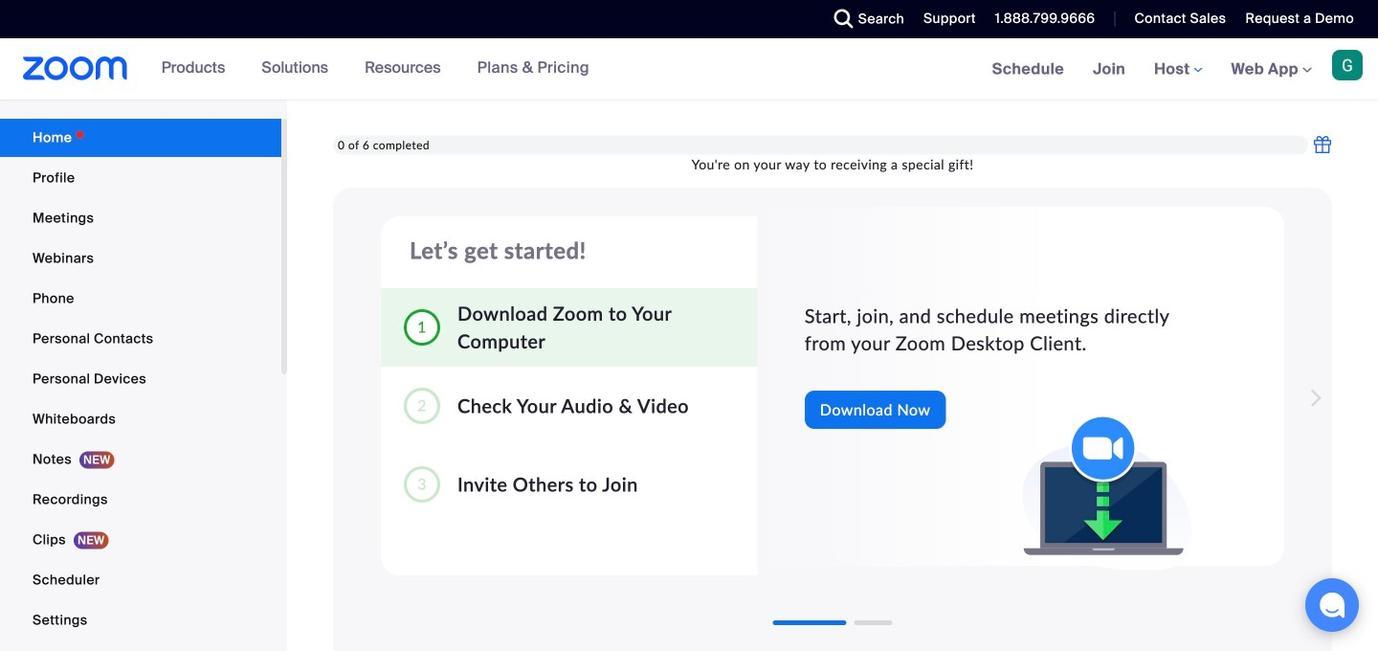 Task type: locate. For each thing, give the bounding box(es) containing it.
open chat image
[[1320, 592, 1346, 619]]

profile picture image
[[1333, 50, 1364, 80]]

product information navigation
[[147, 38, 604, 100]]

banner
[[0, 38, 1379, 101]]

next image
[[1306, 379, 1332, 418]]

zoom logo image
[[23, 56, 128, 80]]



Task type: vqa. For each thing, say whether or not it's contained in the screenshot.
menu item
no



Task type: describe. For each thing, give the bounding box(es) containing it.
meetings navigation
[[978, 38, 1379, 101]]

personal menu menu
[[0, 119, 282, 651]]



